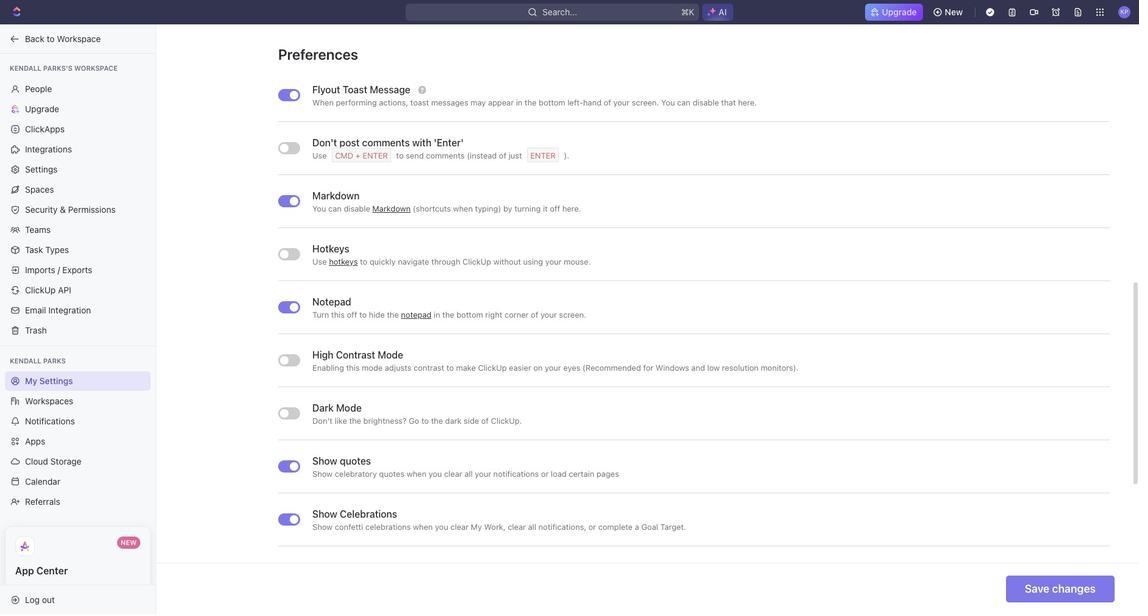 Task type: locate. For each thing, give the bounding box(es) containing it.
can left that
[[678, 98, 691, 108]]

1 vertical spatial you
[[313, 204, 326, 214]]

people link
[[5, 79, 151, 99]]

0 horizontal spatial in
[[434, 310, 441, 320]]

1 horizontal spatial you
[[662, 98, 675, 108]]

show celebrations show confetti celebrations when you clear my work, clear all notifications, or complete a goal target.
[[313, 509, 687, 532]]

mode up adjusts
[[378, 350, 404, 361]]

1 horizontal spatial comments
[[426, 151, 465, 161]]

0 horizontal spatial enter
[[363, 151, 388, 161]]

to left send
[[397, 151, 404, 161]]

1 horizontal spatial enter
[[531, 151, 556, 161]]

kendall up people
[[10, 64, 41, 72]]

2 don't from the top
[[313, 416, 333, 426]]

bottom left left-
[[539, 98, 566, 108]]

you
[[662, 98, 675, 108], [313, 204, 326, 214]]

back to workspace
[[25, 33, 101, 44]]

navigate
[[398, 257, 430, 267]]

screen. up high contrast mode enabling this mode adjusts contrast to make clickup easier on your eyes (recommended for windows and low resolution monitors).
[[559, 310, 587, 320]]

notepad turn this off to hide the notepad in the bottom right corner of your screen.
[[313, 297, 587, 320]]

1 vertical spatial workspace
[[74, 64, 118, 72]]

imports / exports
[[25, 265, 92, 275]]

upgrade link up clickapps link
[[5, 99, 151, 119]]

my
[[25, 376, 37, 386], [471, 523, 482, 532]]

1 vertical spatial this
[[346, 363, 360, 373]]

upgrade link left new button
[[866, 4, 924, 21]]

eyes
[[564, 363, 581, 373]]

1 vertical spatial upgrade link
[[5, 99, 151, 119]]

all inside "show celebrations show confetti celebrations when you clear my work, clear all notifications, or complete a goal target."
[[528, 523, 537, 532]]

0 vertical spatial this
[[331, 310, 345, 320]]

go
[[409, 416, 420, 426]]

for left windows
[[644, 363, 654, 373]]

task types
[[25, 245, 69, 255]]

celebratory
[[335, 470, 377, 479]]

enter left ).
[[531, 151, 556, 161]]

integrations
[[25, 144, 72, 154]]

my inside "show celebrations show confetti celebrations when you clear my work, clear all notifications, or complete a goal target."
[[471, 523, 482, 532]]

1 vertical spatial or
[[589, 523, 597, 532]]

mode down contrast
[[362, 363, 383, 373]]

0 vertical spatial kendall
[[10, 64, 41, 72]]

1 horizontal spatial this
[[346, 363, 360, 373]]

0 vertical spatial can
[[678, 98, 691, 108]]

clear down dark
[[444, 470, 463, 479]]

1 vertical spatial mode
[[336, 403, 362, 414]]

disable left that
[[693, 98, 720, 108]]

and
[[692, 363, 706, 373]]

new inside new button
[[946, 7, 964, 17]]

preferences
[[278, 46, 358, 63]]

0 vertical spatial you
[[662, 98, 675, 108]]

to
[[47, 33, 55, 44], [397, 151, 404, 161], [360, 257, 368, 267], [360, 310, 367, 320], [447, 363, 454, 373], [422, 416, 429, 426]]

1 vertical spatial screen.
[[559, 310, 587, 320]]

1 vertical spatial markdown
[[373, 204, 411, 214]]

people
[[25, 83, 52, 94]]

here. right "it"
[[563, 204, 582, 214]]

1 vertical spatial bottom
[[457, 310, 483, 320]]

workspace up kendall parks's workspace
[[57, 33, 101, 44]]

all inside show quotes show celebratory quotes when you clear all your notifications or load certain pages
[[465, 470, 473, 479]]

workspace
[[57, 33, 101, 44], [74, 64, 118, 72]]

by
[[504, 204, 513, 214]]

4 show from the top
[[313, 523, 333, 532]]

use
[[313, 151, 327, 161], [313, 257, 327, 267]]

your left notifications
[[475, 470, 492, 479]]

your right corner
[[541, 310, 557, 320]]

1 horizontal spatial here.
[[739, 98, 757, 108]]

0 vertical spatial workspace
[[57, 33, 101, 44]]

load
[[551, 470, 567, 479]]

2 enter from the left
[[531, 151, 556, 161]]

0 vertical spatial mode
[[362, 363, 383, 373]]

in
[[516, 98, 523, 108], [434, 310, 441, 320]]

0 vertical spatial when
[[453, 204, 473, 214]]

your right "on"
[[545, 363, 562, 373]]

parks
[[43, 357, 66, 365]]

1 vertical spatial new
[[121, 539, 137, 547]]

0 horizontal spatial you
[[313, 204, 326, 214]]

off right "it"
[[550, 204, 561, 214]]

you for quotes
[[429, 470, 442, 479]]

upgrade
[[883, 7, 917, 17], [25, 103, 59, 114]]

or
[[541, 470, 549, 479], [589, 523, 597, 532]]

0 vertical spatial here.
[[739, 98, 757, 108]]

kendall
[[10, 64, 41, 72], [10, 357, 41, 365]]

pages
[[597, 470, 620, 479]]

1 horizontal spatial for
[[644, 363, 654, 373]]

1 horizontal spatial markdown
[[373, 204, 411, 214]]

0 horizontal spatial new
[[121, 539, 137, 547]]

appear
[[488, 98, 514, 108]]

1 vertical spatial settings
[[39, 376, 73, 386]]

screen. inside notepad turn this off to hide the notepad in the bottom right corner of your screen.
[[559, 310, 587, 320]]

0 horizontal spatial my
[[25, 376, 37, 386]]

upgrade link
[[866, 4, 924, 21], [5, 99, 151, 119]]

bottom left right
[[457, 310, 483, 320]]

2 vertical spatial clickup
[[478, 363, 507, 373]]

high contrast mode enabling this mode adjusts contrast to make clickup easier on your eyes (recommended for windows and low resolution monitors).
[[313, 350, 799, 373]]

mode right offline
[[406, 562, 432, 573]]

you inside "show celebrations show confetti celebrations when you clear my work, clear all notifications, or complete a goal target."
[[435, 523, 449, 532]]

new
[[946, 7, 964, 17], [121, 539, 137, 547]]

don't up cmd at the left top of page
[[313, 137, 337, 148]]

0 horizontal spatial upgrade link
[[5, 99, 151, 119]]

upgrade up clickapps
[[25, 103, 59, 114]]

log
[[25, 595, 40, 605]]

you up hotkeys
[[313, 204, 326, 214]]

enter right +
[[363, 151, 388, 161]]

to inside don't post comments with 'enter' use cmd + enter to send comments (instead of just enter ).
[[397, 151, 404, 161]]

show up confetti
[[313, 509, 338, 520]]

⌘k
[[681, 7, 695, 17]]

for inside high contrast mode enabling this mode adjusts contrast to make clickup easier on your eyes (recommended for windows and low resolution monitors).
[[644, 363, 654, 373]]

0 vertical spatial mode
[[378, 350, 404, 361]]

to left make
[[447, 363, 454, 373]]

0 vertical spatial settings
[[25, 164, 58, 174]]

clickup right make
[[478, 363, 507, 373]]

my left work, at the left bottom of page
[[471, 523, 482, 532]]

ai
[[719, 7, 727, 17]]

0 vertical spatial or
[[541, 470, 549, 479]]

0 horizontal spatial or
[[541, 470, 549, 479]]

imports
[[25, 265, 55, 275]]

security & permissions
[[25, 204, 116, 215]]

0 horizontal spatial disable
[[344, 204, 370, 214]]

0 vertical spatial for
[[644, 363, 654, 373]]

1 horizontal spatial or
[[589, 523, 597, 532]]

don't inside don't post comments with 'enter' use cmd + enter to send comments (instead of just enter ).
[[313, 137, 337, 148]]

actions,
[[379, 98, 409, 108]]

clear inside show quotes show celebratory quotes when you clear all your notifications or load certain pages
[[444, 470, 463, 479]]

to right go
[[422, 416, 429, 426]]

goal
[[642, 523, 659, 532]]

hotkeys
[[313, 244, 350, 255]]

notifications link
[[5, 412, 151, 432]]

you for celebrations
[[435, 523, 449, 532]]

mode up 'like'
[[336, 403, 362, 414]]

celebrations
[[340, 509, 398, 520]]

workspace up people link
[[74, 64, 118, 72]]

to left "quickly"
[[360, 257, 368, 267]]

markdown
[[313, 191, 360, 202], [373, 204, 411, 214]]

when left 'typing)' on the left top
[[453, 204, 473, 214]]

1 don't from the top
[[313, 137, 337, 148]]

1 horizontal spatial off
[[550, 204, 561, 214]]

1 horizontal spatial new
[[946, 7, 964, 17]]

0 horizontal spatial bottom
[[457, 310, 483, 320]]

1 horizontal spatial mode
[[378, 350, 404, 361]]

all left notifications
[[465, 470, 473, 479]]

1 vertical spatial can
[[329, 204, 342, 214]]

in right appear
[[516, 98, 523, 108]]

0 vertical spatial quotes
[[340, 456, 371, 467]]

0 vertical spatial new
[[946, 7, 964, 17]]

0 horizontal spatial off
[[347, 310, 357, 320]]

my down kendall parks
[[25, 376, 37, 386]]

clear for celebrations
[[451, 523, 469, 532]]

0 vertical spatial screen.
[[632, 98, 660, 108]]

0 horizontal spatial mode
[[362, 363, 383, 373]]

back
[[25, 33, 44, 44]]

0 horizontal spatial can
[[329, 204, 342, 214]]

all left notifications,
[[528, 523, 537, 532]]

1 horizontal spatial mode
[[406, 562, 432, 573]]

your
[[614, 98, 630, 108], [546, 257, 562, 267], [541, 310, 557, 320], [545, 363, 562, 373], [475, 470, 492, 479]]

workspace for back to workspace
[[57, 33, 101, 44]]

high
[[313, 350, 334, 361]]

0 vertical spatial use
[[313, 151, 327, 161]]

don't down dark
[[313, 416, 333, 426]]

your inside high contrast mode enabling this mode adjusts contrast to make clickup easier on your eyes (recommended for windows and low resolution monitors).
[[545, 363, 562, 373]]

the right notepad 'link'
[[443, 310, 455, 320]]

0 vertical spatial all
[[465, 470, 473, 479]]

settings up "spaces"
[[25, 164, 58, 174]]

of right side
[[482, 416, 489, 426]]

comments up send
[[362, 137, 410, 148]]

turning
[[515, 204, 541, 214]]

1 vertical spatial comments
[[426, 151, 465, 161]]

0 vertical spatial you
[[429, 470, 442, 479]]

1 vertical spatial don't
[[313, 416, 333, 426]]

(recommended
[[583, 363, 641, 373]]

kendall left parks
[[10, 357, 41, 365]]

markdown down cmd at the left top of page
[[313, 191, 360, 202]]

when inside "show celebrations show confetti celebrations when you clear my work, clear all notifications, or complete a goal target."
[[413, 523, 433, 532]]

0 vertical spatial don't
[[313, 137, 337, 148]]

cmd
[[335, 151, 354, 161]]

clickup down imports
[[25, 285, 56, 295]]

upgrade left new button
[[883, 7, 917, 17]]

2 vertical spatial when
[[413, 523, 433, 532]]

disable left markdown link
[[344, 204, 370, 214]]

quotes
[[340, 456, 371, 467], [379, 470, 405, 479]]

in right notepad
[[434, 310, 441, 320]]

1 horizontal spatial upgrade link
[[866, 4, 924, 21]]

to right back
[[47, 33, 55, 44]]

referrals link
[[5, 493, 151, 512]]

1 horizontal spatial bottom
[[539, 98, 566, 108]]

0 vertical spatial clickup
[[463, 257, 492, 267]]

2 kendall from the top
[[10, 357, 41, 365]]

when right celebrations
[[413, 523, 433, 532]]

settings down parks
[[39, 376, 73, 386]]

clear right work, at the left bottom of page
[[508, 523, 526, 532]]

1 horizontal spatial upgrade
[[883, 7, 917, 17]]

0 vertical spatial disable
[[693, 98, 720, 108]]

0 horizontal spatial here.
[[563, 204, 582, 214]]

show left confetti
[[313, 523, 333, 532]]

0 vertical spatial bottom
[[539, 98, 566, 108]]

0 horizontal spatial upgrade
[[25, 103, 59, 114]]

to inside 'dark mode don't like the brightness? go to the dark side of clickup.'
[[422, 416, 429, 426]]

1 vertical spatial kendall
[[10, 357, 41, 365]]

1 vertical spatial for
[[360, 562, 373, 573]]

for right data
[[360, 562, 373, 573]]

workspace inside button
[[57, 33, 101, 44]]

show up celebratory
[[313, 456, 338, 467]]

1 vertical spatial my
[[471, 523, 482, 532]]

for
[[644, 363, 654, 373], [360, 562, 373, 573]]

clickup left without
[[463, 257, 492, 267]]

toast
[[411, 98, 429, 108]]

calendar
[[25, 477, 60, 487]]

(shortcuts
[[413, 204, 451, 214]]

1 horizontal spatial disable
[[693, 98, 720, 108]]

all
[[465, 470, 473, 479], [528, 523, 537, 532]]

when
[[453, 204, 473, 214], [407, 470, 427, 479], [413, 523, 433, 532]]

my settings link
[[5, 372, 151, 391]]

center
[[36, 566, 68, 577]]

using
[[524, 257, 544, 267]]

of right corner
[[531, 310, 539, 320]]

apps link
[[5, 432, 151, 452]]

you left that
[[662, 98, 675, 108]]

1 kendall from the top
[[10, 64, 41, 72]]

0 vertical spatial off
[[550, 204, 561, 214]]

your right hand
[[614, 98, 630, 108]]

the right appear
[[525, 98, 537, 108]]

of inside 'dark mode don't like the brightness? go to the dark side of clickup.'
[[482, 416, 489, 426]]

clear left work, at the left bottom of page
[[451, 523, 469, 532]]

0 horizontal spatial this
[[331, 310, 345, 320]]

here.
[[739, 98, 757, 108], [563, 204, 582, 214]]

quotes up celebratory
[[340, 456, 371, 467]]

1 horizontal spatial all
[[528, 523, 537, 532]]

1 horizontal spatial quotes
[[379, 470, 405, 479]]

(instead
[[467, 151, 497, 161]]

quotes right celebratory
[[379, 470, 405, 479]]

enter
[[363, 151, 388, 161], [531, 151, 556, 161]]

0 vertical spatial my
[[25, 376, 37, 386]]

0 horizontal spatial screen.
[[559, 310, 587, 320]]

when down go
[[407, 470, 427, 479]]

markdown left (shortcuts
[[373, 204, 411, 214]]

use down hotkeys
[[313, 257, 327, 267]]

work,
[[484, 523, 506, 532]]

use left cmd at the left top of page
[[313, 151, 327, 161]]

this down contrast
[[346, 363, 360, 373]]

1 vertical spatial here.
[[563, 204, 582, 214]]

1 vertical spatial upgrade
[[25, 103, 59, 114]]

screen. right hand
[[632, 98, 660, 108]]

clear
[[444, 470, 463, 479], [451, 523, 469, 532], [508, 523, 526, 532]]

or left the complete
[[589, 523, 597, 532]]

when inside show quotes show celebratory quotes when you clear all your notifications or load certain pages
[[407, 470, 427, 479]]

can up hotkeys
[[329, 204, 342, 214]]

0 vertical spatial upgrade
[[883, 7, 917, 17]]

1 vertical spatial use
[[313, 257, 327, 267]]

show left celebratory
[[313, 470, 333, 479]]

or inside show quotes show celebratory quotes when you clear all your notifications or load certain pages
[[541, 470, 549, 479]]

you inside show quotes show celebratory quotes when you clear all your notifications or load certain pages
[[429, 470, 442, 479]]

don't
[[313, 137, 337, 148], [313, 416, 333, 426]]

kp button
[[1116, 2, 1135, 22]]

1 horizontal spatial my
[[471, 523, 482, 532]]

1 vertical spatial you
[[435, 523, 449, 532]]

sync data for offline mode
[[313, 562, 432, 573]]

1 vertical spatial all
[[528, 523, 537, 532]]

here. right that
[[739, 98, 757, 108]]

or left the load
[[541, 470, 549, 479]]

security
[[25, 204, 58, 215]]

off inside markdown you can disable markdown (shortcuts when typing) by turning it off here.
[[550, 204, 561, 214]]

your right using
[[546, 257, 562, 267]]

2 use from the top
[[313, 257, 327, 267]]

this inside notepad turn this off to hide the notepad in the bottom right corner of your screen.
[[331, 310, 345, 320]]

1 vertical spatial quotes
[[379, 470, 405, 479]]

this down 'notepad'
[[331, 310, 345, 320]]

off down 'notepad'
[[347, 310, 357, 320]]

message
[[370, 84, 411, 95]]

1 use from the top
[[313, 151, 327, 161]]

you
[[429, 470, 442, 479], [435, 523, 449, 532]]

of left just
[[499, 151, 507, 161]]

this
[[331, 310, 345, 320], [346, 363, 360, 373]]

0 vertical spatial comments
[[362, 137, 410, 148]]

1 vertical spatial when
[[407, 470, 427, 479]]

mode
[[362, 363, 383, 373], [406, 562, 432, 573]]

adjusts
[[385, 363, 412, 373]]

email integration
[[25, 305, 91, 315]]

clickup.
[[491, 416, 522, 426]]

1 vertical spatial disable
[[344, 204, 370, 214]]

when for quotes
[[407, 470, 427, 479]]

comments down 'enter'
[[426, 151, 465, 161]]

log out button
[[5, 591, 145, 610]]

to left hide at the bottom left of page
[[360, 310, 367, 320]]

0 horizontal spatial markdown
[[313, 191, 360, 202]]

off inside notepad turn this off to hide the notepad in the bottom right corner of your screen.
[[347, 310, 357, 320]]

new button
[[928, 2, 971, 22]]

offline
[[375, 562, 404, 573]]

1 vertical spatial off
[[347, 310, 357, 320]]



Task type: describe. For each thing, give the bounding box(es) containing it.
email
[[25, 305, 46, 315]]

notepad
[[313, 297, 352, 308]]

teams link
[[5, 220, 151, 240]]

complete
[[599, 523, 633, 532]]

save changes button
[[1007, 576, 1116, 603]]

with
[[413, 137, 432, 148]]

flyout toast message
[[313, 84, 413, 95]]

hand
[[584, 98, 602, 108]]

hotkeys use hotkeys to quickly navigate through clickup without using your mouse.
[[313, 244, 591, 267]]

permissions
[[68, 204, 116, 215]]

of inside don't post comments with 'enter' use cmd + enter to send comments (instead of just enter ).
[[499, 151, 507, 161]]

kendall for my settings
[[10, 357, 41, 365]]

when performing actions, toast messages may appear in the bottom left-hand of your screen. you can disable that here.
[[313, 98, 757, 108]]

when for celebrations
[[413, 523, 433, 532]]

clickup api
[[25, 285, 71, 295]]

app
[[15, 566, 34, 577]]

on
[[534, 363, 543, 373]]

1 show from the top
[[313, 456, 338, 467]]

'enter'
[[434, 137, 464, 148]]

trash
[[25, 325, 47, 336]]

can inside markdown you can disable markdown (shortcuts when typing) by turning it off here.
[[329, 204, 342, 214]]

exports
[[62, 265, 92, 275]]

certain
[[569, 470, 595, 479]]

may
[[471, 98, 486, 108]]

notifications,
[[539, 523, 587, 532]]

changes
[[1053, 583, 1097, 596]]

confetti
[[335, 523, 363, 532]]

bottom inside notepad turn this off to hide the notepad in the bottom right corner of your screen.
[[457, 310, 483, 320]]

spaces
[[25, 184, 54, 194]]

clickup inside high contrast mode enabling this mode adjusts contrast to make clickup easier on your eyes (recommended for windows and low resolution monitors).
[[478, 363, 507, 373]]

/
[[58, 265, 60, 275]]

disable inside markdown you can disable markdown (shortcuts when typing) by turning it off here.
[[344, 204, 370, 214]]

here. inside markdown you can disable markdown (shortcuts when typing) by turning it off here.
[[563, 204, 582, 214]]

the left dark
[[431, 416, 443, 426]]

hotkeys link
[[329, 257, 358, 267]]

your inside hotkeys use hotkeys to quickly navigate through clickup without using your mouse.
[[546, 257, 562, 267]]

this inside high contrast mode enabling this mode adjusts contrast to make clickup easier on your eyes (recommended for windows and low resolution monitors).
[[346, 363, 360, 373]]

).
[[564, 151, 570, 161]]

1 vertical spatial clickup
[[25, 285, 56, 295]]

your inside show quotes show celebratory quotes when you clear all your notifications or load certain pages
[[475, 470, 492, 479]]

or inside "show celebrations show confetti celebrations when you clear my work, clear all notifications, or complete a goal target."
[[589, 523, 597, 532]]

my inside my settings link
[[25, 376, 37, 386]]

clickup api link
[[5, 281, 151, 300]]

0 vertical spatial markdown
[[313, 191, 360, 202]]

windows
[[656, 363, 690, 373]]

flyout
[[313, 84, 340, 95]]

api
[[58, 285, 71, 295]]

types
[[45, 245, 69, 255]]

the right 'like'
[[350, 416, 361, 426]]

to inside hotkeys use hotkeys to quickly navigate through clickup without using your mouse.
[[360, 257, 368, 267]]

0 vertical spatial in
[[516, 98, 523, 108]]

turn
[[313, 310, 329, 320]]

post
[[340, 137, 360, 148]]

out
[[42, 595, 55, 605]]

workspaces
[[25, 396, 73, 407]]

that
[[722, 98, 736, 108]]

1 horizontal spatial can
[[678, 98, 691, 108]]

brightness?
[[364, 416, 407, 426]]

notifications
[[494, 470, 539, 479]]

task types link
[[5, 240, 151, 260]]

kendall for people
[[10, 64, 41, 72]]

workspaces link
[[5, 392, 151, 412]]

when
[[313, 98, 334, 108]]

use inside hotkeys use hotkeys to quickly navigate through clickup without using your mouse.
[[313, 257, 327, 267]]

1 enter from the left
[[363, 151, 388, 161]]

+
[[356, 151, 361, 161]]

contrast
[[414, 363, 445, 373]]

search...
[[543, 7, 577, 17]]

your inside notepad turn this off to hide the notepad in the bottom right corner of your screen.
[[541, 310, 557, 320]]

integrations link
[[5, 140, 151, 159]]

cloud
[[25, 457, 48, 467]]

apps
[[25, 437, 45, 447]]

integration
[[48, 305, 91, 315]]

&
[[60, 204, 66, 215]]

of right hand
[[604, 98, 612, 108]]

clickup inside hotkeys use hotkeys to quickly navigate through clickup without using your mouse.
[[463, 257, 492, 267]]

dark mode don't like the brightness? go to the dark side of clickup.
[[313, 403, 522, 426]]

1 vertical spatial mode
[[406, 562, 432, 573]]

2 show from the top
[[313, 470, 333, 479]]

referrals
[[25, 497, 60, 507]]

cloud storage link
[[5, 452, 151, 472]]

dark
[[445, 416, 462, 426]]

log out
[[25, 595, 55, 605]]

parks's
[[43, 64, 73, 72]]

the right hide at the bottom left of page
[[387, 310, 399, 320]]

0 horizontal spatial quotes
[[340, 456, 371, 467]]

when inside markdown you can disable markdown (shortcuts when typing) by turning it off here.
[[453, 204, 473, 214]]

kendall parks
[[10, 357, 66, 365]]

imports / exports link
[[5, 260, 151, 280]]

to inside notepad turn this off to hide the notepad in the bottom right corner of your screen.
[[360, 310, 367, 320]]

workspace for kendall parks's workspace
[[74, 64, 118, 72]]

save changes
[[1026, 583, 1097, 596]]

in inside notepad turn this off to hide the notepad in the bottom right corner of your screen.
[[434, 310, 441, 320]]

0 horizontal spatial for
[[360, 562, 373, 573]]

spaces link
[[5, 180, 151, 199]]

sync
[[313, 562, 335, 573]]

enabling
[[313, 363, 344, 373]]

clear for quotes
[[444, 470, 463, 479]]

notepad
[[401, 310, 432, 320]]

clickapps
[[25, 124, 65, 134]]

low
[[708, 363, 720, 373]]

through
[[432, 257, 461, 267]]

task
[[25, 245, 43, 255]]

use inside don't post comments with 'enter' use cmd + enter to send comments (instead of just enter ).
[[313, 151, 327, 161]]

notepad link
[[401, 310, 432, 320]]

of inside notepad turn this off to hide the notepad in the bottom right corner of your screen.
[[531, 310, 539, 320]]

messages
[[432, 98, 469, 108]]

0 horizontal spatial comments
[[362, 137, 410, 148]]

to inside button
[[47, 33, 55, 44]]

markdown you can disable markdown (shortcuts when typing) by turning it off here.
[[313, 191, 582, 214]]

clickapps link
[[5, 119, 151, 139]]

kp
[[1121, 8, 1129, 15]]

back to workspace button
[[5, 29, 145, 49]]

don't post comments with 'enter' use cmd + enter to send comments (instead of just enter ).
[[313, 137, 570, 161]]

just
[[509, 151, 522, 161]]

3 show from the top
[[313, 509, 338, 520]]

you inside markdown you can disable markdown (shortcuts when typing) by turning it off here.
[[313, 204, 326, 214]]

mode inside 'dark mode don't like the brightness? go to the dark side of clickup.'
[[336, 403, 362, 414]]

1 horizontal spatial screen.
[[632, 98, 660, 108]]

mode inside high contrast mode enabling this mode adjusts contrast to make clickup easier on your eyes (recommended for windows and low resolution monitors).
[[362, 363, 383, 373]]

like
[[335, 416, 347, 426]]

to inside high contrast mode enabling this mode adjusts contrast to make clickup easier on your eyes (recommended for windows and low resolution monitors).
[[447, 363, 454, 373]]

side
[[464, 416, 479, 426]]

app center
[[15, 566, 68, 577]]

0 vertical spatial upgrade link
[[866, 4, 924, 21]]

mode inside high contrast mode enabling this mode adjusts contrast to make clickup easier on your eyes (recommended for windows and low resolution monitors).
[[378, 350, 404, 361]]

toast
[[343, 84, 368, 95]]

notifications
[[25, 416, 75, 427]]

don't inside 'dark mode don't like the brightness? go to the dark side of clickup.'
[[313, 416, 333, 426]]

email integration link
[[5, 301, 151, 320]]



Task type: vqa. For each thing, say whether or not it's contained in the screenshot.


